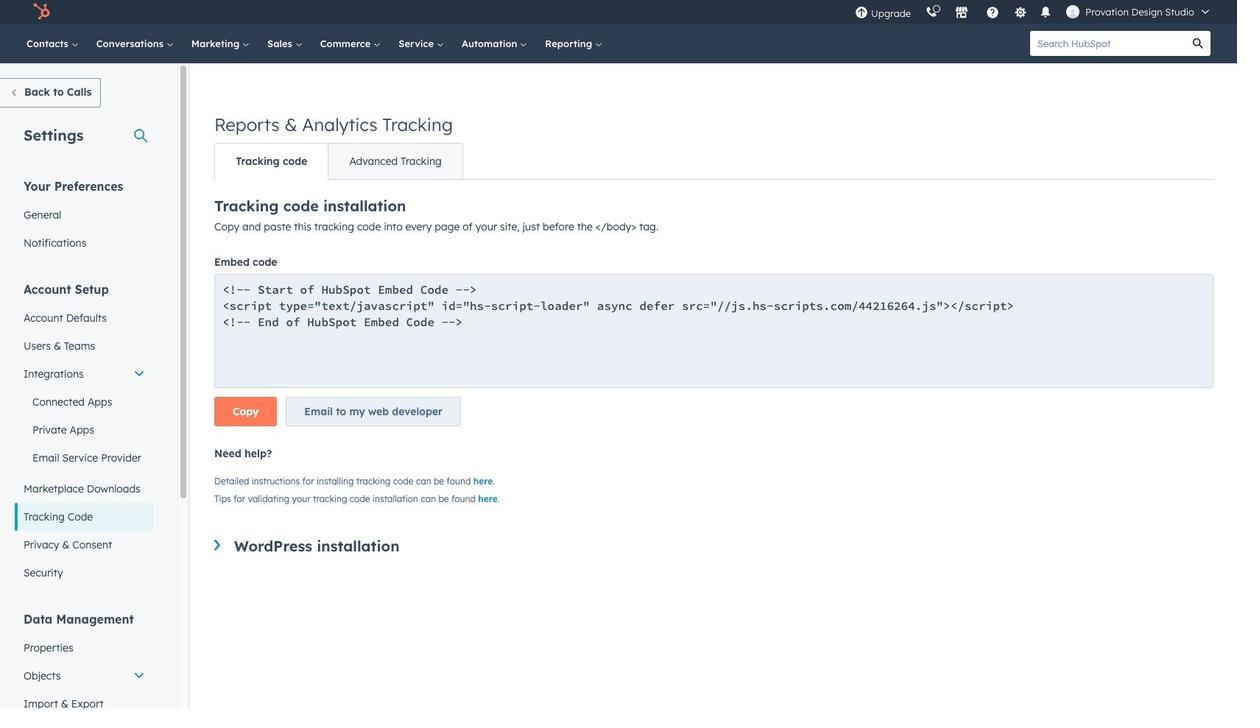 Task type: describe. For each thing, give the bounding box(es) containing it.
marketplaces image
[[955, 7, 969, 20]]

your preferences element
[[15, 178, 154, 257]]

account setup element
[[15, 281, 154, 587]]

data management element
[[15, 611, 154, 709]]

Search HubSpot search field
[[1030, 31, 1186, 56]]



Task type: locate. For each thing, give the bounding box(es) containing it.
menu
[[848, 0, 1220, 24]]

james peterson image
[[1067, 5, 1080, 18]]

navigation
[[214, 143, 463, 180]]

None text field
[[214, 274, 1214, 388]]



Task type: vqa. For each thing, say whether or not it's contained in the screenshot.
Your Preferences Element
yes



